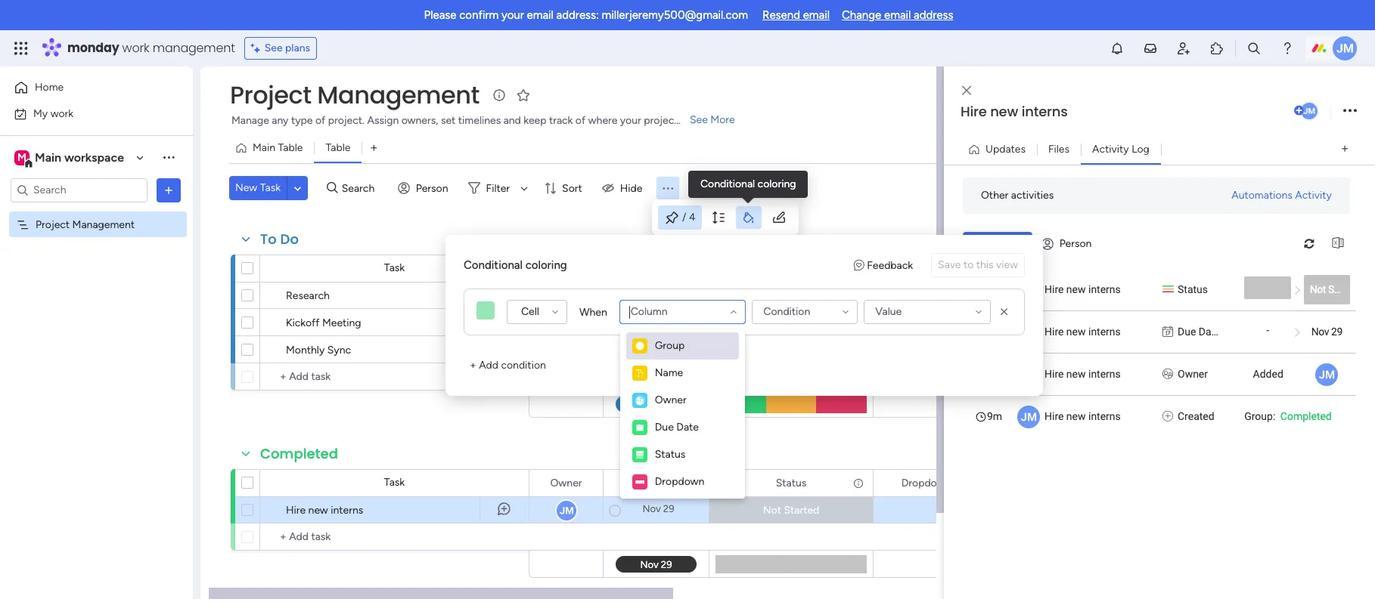 Task type: vqa. For each thing, say whether or not it's contained in the screenshot.
Due Date inside the field
yes



Task type: locate. For each thing, give the bounding box(es) containing it.
1 horizontal spatial jeremy miller image
[[1333, 36, 1357, 61]]

hire
[[961, 102, 987, 121], [1045, 283, 1064, 295], [1045, 326, 1064, 338], [1045, 368, 1064, 380], [1045, 410, 1064, 423], [286, 505, 306, 517]]

sort button
[[538, 176, 591, 200]]

0 horizontal spatial 4
[[666, 289, 672, 300]]

your right confirm
[[502, 8, 524, 22]]

Project Management field
[[226, 78, 483, 112]]

updates
[[986, 143, 1026, 155]]

email
[[527, 8, 554, 22], [803, 8, 830, 22], [884, 8, 911, 22]]

conditional
[[701, 178, 755, 191], [464, 259, 523, 272]]

column information image right due date field
[[689, 478, 701, 490]]

your right where
[[620, 114, 641, 127]]

select product image
[[14, 41, 29, 56]]

home button
[[9, 76, 163, 100]]

1 dropdown field from the top
[[898, 261, 955, 277]]

hide
[[620, 182, 643, 195]]

v2 done deadline image
[[609, 316, 621, 330]]

dropdown for to do
[[902, 262, 951, 275]]

table down project.
[[326, 141, 351, 154]]

0 horizontal spatial started
[[784, 505, 819, 517]]

notifications image
[[1110, 41, 1125, 56]]

research
[[286, 290, 330, 303]]

1 vertical spatial person
[[1060, 238, 1092, 250]]

option
[[0, 211, 193, 214]]

sort
[[562, 182, 582, 195]]

plans
[[285, 42, 310, 54]]

of right type
[[315, 114, 325, 127]]

work
[[122, 39, 149, 57], [50, 107, 73, 120]]

nov 29 inside list box
[[1312, 326, 1343, 338]]

1 vertical spatial person button
[[1035, 232, 1101, 256]]

0 vertical spatial work
[[122, 39, 149, 57]]

0 vertical spatial person button
[[392, 176, 457, 200]]

1 horizontal spatial of
[[576, 114, 586, 127]]

activity log
[[1092, 143, 1150, 155]]

project management up project.
[[230, 78, 480, 112]]

1 horizontal spatial project management
[[230, 78, 480, 112]]

Due Date field
[[631, 475, 682, 492]]

v2 user feedback image
[[854, 259, 865, 272]]

done
[[779, 316, 804, 329]]

Hire new interns field
[[957, 102, 1291, 122]]

conditional coloring
[[701, 178, 796, 191], [464, 259, 567, 272]]

1 vertical spatial oct
[[644, 343, 661, 354]]

0 horizontal spatial completed
[[260, 445, 338, 464]]

2 oct from the top
[[644, 343, 661, 354]]

0 horizontal spatial main
[[35, 150, 61, 165]]

1 9m from the top
[[987, 326, 1002, 338]]

0 vertical spatial see
[[265, 42, 283, 54]]

main for main table
[[253, 141, 275, 154]]

0 horizontal spatial nov 29
[[643, 504, 674, 515]]

main right workspace icon
[[35, 150, 61, 165]]

1 vertical spatial coloring
[[526, 259, 567, 272]]

hide button
[[596, 176, 652, 200]]

oct left 12 on the bottom left of page
[[644, 343, 661, 354]]

see more
[[690, 113, 735, 126]]

2 vertical spatial date
[[656, 477, 679, 490]]

0 horizontal spatial see
[[265, 42, 283, 54]]

set
[[441, 114, 456, 127]]

1 horizontal spatial nov 29
[[1312, 326, 1343, 338]]

started down status field
[[784, 505, 819, 517]]

track
[[549, 114, 573, 127]]

2 9m from the top
[[987, 410, 1002, 423]]

0 vertical spatial 4
[[689, 211, 696, 224]]

see left plans
[[265, 42, 283, 54]]

column information image
[[853, 263, 865, 275], [689, 478, 701, 490], [853, 478, 865, 490]]

0 vertical spatial task
[[260, 182, 281, 194]]

1 vertical spatial completed
[[260, 445, 338, 464]]

activity inside button
[[1295, 189, 1332, 202]]

table down any
[[278, 141, 303, 154]]

1 horizontal spatial started
[[1328, 283, 1361, 295]]

1 vertical spatial owner field
[[547, 475, 586, 492]]

0 vertical spatial 9m
[[987, 326, 1002, 338]]

1 of from the left
[[315, 114, 325, 127]]

1 vertical spatial task
[[384, 262, 405, 275]]

help image
[[1280, 41, 1295, 56]]

1 table from the left
[[278, 141, 303, 154]]

date
[[1199, 326, 1221, 338], [677, 421, 699, 434], [656, 477, 679, 490]]

Search in workspace field
[[32, 182, 126, 199]]

29 inside list box
[[1332, 326, 1343, 338]]

0 horizontal spatial due
[[635, 477, 654, 490]]

project
[[230, 78, 311, 112], [36, 218, 70, 231]]

email for resend email
[[803, 8, 830, 22]]

monday
[[67, 39, 119, 57]]

1 vertical spatial nov 29
[[643, 504, 674, 515]]

new task
[[235, 182, 281, 194]]

1 horizontal spatial 4
[[689, 211, 696, 224]]

owners,
[[401, 114, 438, 127]]

0 vertical spatial nov 29
[[1312, 326, 1343, 338]]

activity inside button
[[1092, 143, 1129, 155]]

and
[[504, 114, 521, 127]]

management down search in workspace field at the top left
[[72, 218, 135, 231]]

0 vertical spatial nov
[[645, 289, 663, 300]]

feedback link
[[854, 258, 913, 273]]

0 vertical spatial date
[[1199, 326, 1221, 338]]

2 horizontal spatial email
[[884, 8, 911, 22]]

0 horizontal spatial project management
[[36, 218, 135, 231]]

work right my
[[50, 107, 73, 120]]

2 vertical spatial status
[[776, 477, 807, 490]]

2 email from the left
[[803, 8, 830, 22]]

29
[[1332, 326, 1343, 338], [663, 504, 674, 515]]

manage
[[231, 114, 269, 127]]

person
[[416, 182, 448, 195], [1060, 238, 1092, 250]]

table
[[278, 141, 303, 154], [326, 141, 351, 154]]

conditional coloring down more
[[701, 178, 796, 191]]

0 vertical spatial 29
[[1332, 326, 1343, 338]]

dapulse addbtn image
[[1294, 106, 1304, 116]]

main down manage at the left top of the page
[[253, 141, 275, 154]]

1 vertical spatial due date
[[655, 421, 699, 434]]

0 horizontal spatial options image
[[161, 183, 176, 198]]

4 for / 4
[[689, 211, 696, 224]]

1 oct from the top
[[644, 315, 661, 327]]

0 vertical spatial status
[[1178, 283, 1208, 295]]

address
[[914, 8, 954, 22]]

1 horizontal spatial main
[[253, 141, 275, 154]]

angle down image
[[294, 183, 301, 194]]

options image up add view image
[[1344, 101, 1357, 121]]

1 horizontal spatial table
[[326, 141, 351, 154]]

2 vertical spatial task
[[384, 477, 405, 489]]

oct for done
[[644, 315, 661, 327]]

workspace image
[[14, 149, 30, 166]]

1 vertical spatial started
[[784, 505, 819, 517]]

4
[[689, 211, 696, 224], [666, 289, 672, 300]]

timelines
[[458, 114, 501, 127]]

work right monday
[[122, 39, 149, 57]]

2 vertical spatial nov
[[643, 504, 661, 515]]

table inside button
[[278, 141, 303, 154]]

oct for stuck
[[644, 343, 661, 354]]

nov for not started
[[643, 504, 661, 515]]

+ add condition
[[470, 359, 546, 372]]

0 horizontal spatial not started
[[763, 505, 819, 517]]

0 horizontal spatial not
[[763, 505, 781, 517]]

2 owner field from the top
[[547, 475, 586, 492]]

1 horizontal spatial email
[[803, 8, 830, 22]]

1 vertical spatial 4
[[666, 289, 672, 300]]

0 vertical spatial oct
[[644, 315, 661, 327]]

1 horizontal spatial person
[[1060, 238, 1092, 250]]

more
[[711, 113, 735, 126]]

work inside button
[[50, 107, 73, 120]]

options image down workspace options image
[[161, 183, 176, 198]]

0 vertical spatial completed
[[1281, 410, 1332, 423]]

0 vertical spatial conditional
[[701, 178, 755, 191]]

inbox image
[[1143, 41, 1158, 56]]

group
[[655, 340, 685, 353]]

show board description image
[[490, 88, 508, 103]]

2 horizontal spatial status
[[1178, 283, 1208, 295]]

0 horizontal spatial of
[[315, 114, 325, 127]]

1 vertical spatial your
[[620, 114, 641, 127]]

main
[[253, 141, 275, 154], [35, 150, 61, 165]]

add view image
[[371, 143, 377, 154]]

confirm
[[459, 8, 499, 22]]

1 vertical spatial 9m
[[987, 410, 1002, 423]]

coloring
[[758, 178, 796, 191], [526, 259, 567, 272]]

1 horizontal spatial project
[[230, 78, 311, 112]]

0 vertical spatial person
[[416, 182, 448, 195]]

1 horizontal spatial work
[[122, 39, 149, 57]]

Dropdown field
[[898, 261, 955, 277], [898, 475, 955, 492]]

project management inside list box
[[36, 218, 135, 231]]

automations activity button
[[1226, 183, 1338, 208]]

0 vertical spatial dropdown field
[[898, 261, 955, 277]]

project inside project management list box
[[36, 218, 70, 231]]

not started down export to excel image on the top of the page
[[1310, 283, 1361, 295]]

oct left 31
[[644, 315, 661, 327]]

management up assign
[[317, 78, 480, 112]]

not started down status field
[[763, 505, 819, 517]]

1 vertical spatial 29
[[663, 504, 674, 515]]

9m
[[987, 326, 1002, 338], [987, 410, 1002, 423]]

due
[[1178, 326, 1196, 338], [655, 421, 674, 434], [635, 477, 654, 490]]

jeremy miller image
[[1333, 36, 1357, 61], [1300, 101, 1319, 121]]

search everything image
[[1247, 41, 1262, 56]]

added
[[1253, 368, 1284, 380]]

not down status field
[[763, 505, 781, 517]]

4 right /
[[689, 211, 696, 224]]

conditional up cell
[[464, 259, 523, 272]]

0 vertical spatial owner field
[[547, 261, 586, 277]]

0 horizontal spatial activity
[[1092, 143, 1129, 155]]

interns
[[1022, 102, 1068, 121], [1089, 283, 1121, 295], [1089, 326, 1121, 338], [1089, 368, 1121, 380], [1089, 410, 1121, 423], [331, 505, 363, 517]]

/ 4
[[682, 211, 696, 224]]

project management down search in workspace field at the top left
[[36, 218, 135, 231]]

kickoff meeting
[[286, 317, 361, 330]]

table inside button
[[326, 141, 351, 154]]

started down export to excel image on the top of the page
[[1328, 283, 1361, 295]]

add view image
[[1342, 144, 1348, 155]]

1 horizontal spatial see
[[690, 113, 708, 126]]

1 horizontal spatial 29
[[1332, 326, 1343, 338]]

list box
[[963, 268, 1361, 438]]

sync
[[327, 344, 351, 357]]

when
[[579, 306, 607, 319]]

2 dropdown field from the top
[[898, 475, 955, 492]]

conditional up the / 4 dropdown button
[[701, 178, 755, 191]]

see inside button
[[265, 42, 283, 54]]

main inside 'workspace selection' element
[[35, 150, 61, 165]]

email for change email address
[[884, 8, 911, 22]]

group:
[[1245, 410, 1276, 423]]

0 horizontal spatial person button
[[392, 176, 457, 200]]

hire new interns
[[961, 102, 1068, 121], [1045, 283, 1121, 295], [1045, 326, 1121, 338], [1045, 368, 1121, 380], [1045, 410, 1121, 423], [286, 505, 363, 517]]

0 horizontal spatial conditional
[[464, 259, 523, 272]]

1 vertical spatial dropdown field
[[898, 475, 955, 492]]

1 email from the left
[[527, 8, 554, 22]]

task for completed
[[384, 477, 405, 489]]

automations
[[1232, 189, 1293, 202]]

1 vertical spatial date
[[677, 421, 699, 434]]

email left address:
[[527, 8, 554, 22]]

other
[[981, 189, 1009, 202]]

activity up refresh image
[[1295, 189, 1332, 202]]

this
[[976, 259, 994, 272]]

1 vertical spatial see
[[690, 113, 708, 126]]

hire inside field
[[961, 102, 987, 121]]

3 email from the left
[[884, 8, 911, 22]]

project up any
[[230, 78, 311, 112]]

project down search in workspace field at the top left
[[36, 218, 70, 231]]

1 vertical spatial activity
[[1295, 189, 1332, 202]]

please confirm your email address: millerjeremy500@gmail.com
[[424, 8, 748, 22]]

1 horizontal spatial status
[[776, 477, 807, 490]]

column information image left feedback
[[853, 263, 865, 275]]

1 horizontal spatial not
[[1310, 283, 1326, 295]]

4 for nov 4
[[666, 289, 672, 300]]

person button right search field
[[392, 176, 457, 200]]

see for see more
[[690, 113, 708, 126]]

0 horizontal spatial status
[[655, 449, 686, 461]]

not down refresh image
[[1310, 283, 1326, 295]]

0 vertical spatial started
[[1328, 283, 1361, 295]]

v2 search image
[[327, 180, 338, 197]]

1 vertical spatial not started
[[763, 505, 819, 517]]

+ Add task text field
[[268, 368, 477, 387]]

person button down activities
[[1035, 232, 1101, 256]]

management
[[317, 78, 480, 112], [72, 218, 135, 231]]

4 inside dropdown button
[[689, 211, 696, 224]]

1 horizontal spatial due
[[655, 421, 674, 434]]

main inside button
[[253, 141, 275, 154]]

do
[[280, 230, 299, 249]]

close image
[[962, 85, 971, 96]]

change
[[842, 8, 882, 22]]

nov for working on it
[[645, 289, 663, 300]]

2 table from the left
[[326, 141, 351, 154]]

Owner field
[[547, 261, 586, 277], [547, 475, 586, 492]]

Completed field
[[256, 445, 342, 464]]

apps image
[[1210, 41, 1225, 56]]

1 vertical spatial project
[[36, 218, 70, 231]]

millerjeremy500@gmail.com
[[602, 8, 748, 22]]

1 horizontal spatial activity
[[1295, 189, 1332, 202]]

activity left log
[[1092, 143, 1129, 155]]

due date
[[1178, 326, 1221, 338], [655, 421, 699, 434], [635, 477, 679, 490]]

oct
[[644, 315, 661, 327], [644, 343, 661, 354]]

your
[[502, 8, 524, 22], [620, 114, 641, 127]]

0 vertical spatial coloring
[[758, 178, 796, 191]]

0 vertical spatial due date
[[1178, 326, 1221, 338]]

of right track
[[576, 114, 586, 127]]

0 vertical spatial options image
[[1344, 101, 1357, 121]]

conditional coloring up cell
[[464, 259, 567, 272]]

see left more
[[690, 113, 708, 126]]

completed
[[1281, 410, 1332, 423], [260, 445, 338, 464]]

options image
[[1344, 101, 1357, 121], [161, 183, 176, 198]]

4 up column
[[666, 289, 672, 300]]

0 vertical spatial your
[[502, 8, 524, 22]]

oct 31
[[644, 315, 673, 327]]

email right change on the top right of the page
[[884, 8, 911, 22]]

0 horizontal spatial person
[[416, 182, 448, 195]]

interns inside field
[[1022, 102, 1068, 121]]

email right resend
[[803, 8, 830, 22]]

management inside list box
[[72, 218, 135, 231]]

dapulse date column image
[[1163, 324, 1173, 340]]



Task type: describe. For each thing, give the bounding box(es) containing it.
workspace
[[64, 150, 124, 165]]

project.
[[328, 114, 365, 127]]

1 vertical spatial nov
[[1312, 326, 1329, 338]]

date inside list box
[[1199, 326, 1221, 338]]

list box containing 8m
[[963, 268, 1361, 438]]

monthly
[[286, 344, 325, 357]]

condition
[[501, 359, 546, 372]]

+
[[470, 359, 476, 372]]

1 vertical spatial due
[[655, 421, 674, 434]]

it
[[816, 290, 823, 303]]

refresh image
[[1297, 238, 1322, 250]]

0 vertical spatial jeremy miller image
[[1333, 36, 1357, 61]]

work for monday
[[122, 39, 149, 57]]

resend email link
[[763, 8, 830, 22]]

main table button
[[229, 136, 314, 160]]

save
[[938, 259, 961, 272]]

0 horizontal spatial 29
[[663, 504, 674, 515]]

12
[[663, 343, 673, 354]]

see for see plans
[[265, 42, 283, 54]]

change email address
[[842, 8, 954, 22]]

kickoff
[[286, 317, 320, 330]]

assign
[[367, 114, 399, 127]]

v2 overdue deadline image
[[609, 343, 621, 357]]

my work button
[[9, 102, 163, 126]]

1 horizontal spatial your
[[620, 114, 641, 127]]

1 vertical spatial conditional
[[464, 259, 523, 272]]

remove sort image
[[997, 305, 1012, 320]]

0 vertical spatial not started
[[1310, 283, 1361, 295]]

log
[[1132, 143, 1150, 155]]

management
[[153, 39, 235, 57]]

new inside field
[[990, 102, 1018, 121]]

manage any type of project. assign owners, set timelines and keep track of where your project stands.
[[231, 114, 714, 127]]

project management list box
[[0, 209, 193, 442]]

To Do field
[[256, 230, 303, 250]]

workspace selection element
[[14, 149, 126, 168]]

Status field
[[772, 475, 810, 492]]

workspace options image
[[161, 150, 176, 165]]

hire new interns inside hire new interns field
[[961, 102, 1068, 121]]

automations activity
[[1232, 189, 1332, 202]]

stands.
[[681, 114, 714, 127]]

see plans button
[[244, 37, 317, 60]]

group: completed
[[1245, 410, 1332, 423]]

m
[[17, 151, 26, 164]]

due date inside field
[[635, 477, 679, 490]]

meeting
[[322, 317, 361, 330]]

view
[[996, 259, 1018, 272]]

0 horizontal spatial your
[[502, 8, 524, 22]]

export to excel image
[[1326, 238, 1350, 250]]

status inside field
[[776, 477, 807, 490]]

column
[[631, 306, 668, 318]]

please
[[424, 8, 457, 22]]

invite members image
[[1176, 41, 1192, 56]]

1 horizontal spatial coloring
[[758, 178, 796, 191]]

feedback
[[867, 259, 913, 272]]

1 vertical spatial status
[[655, 449, 686, 461]]

1 horizontal spatial conditional
[[701, 178, 755, 191]]

Search field
[[338, 178, 383, 199]]

date inside field
[[656, 477, 679, 490]]

filter button
[[462, 176, 533, 200]]

1 horizontal spatial person button
[[1035, 232, 1101, 256]]

0 vertical spatial project
[[230, 78, 311, 112]]

+ Add task text field
[[268, 529, 477, 547]]

save to this view button
[[931, 253, 1025, 278]]

oct 12
[[644, 343, 673, 354]]

9m for due date
[[987, 326, 1002, 338]]

2 of from the left
[[576, 114, 586, 127]]

menu image
[[661, 181, 676, 196]]

address:
[[556, 8, 599, 22]]

updates button
[[962, 137, 1037, 162]]

on
[[802, 290, 814, 303]]

resend email
[[763, 8, 830, 22]]

9m for created
[[987, 410, 1002, 423]]

0 vertical spatial project management
[[230, 78, 480, 112]]

dropdown field for completed
[[898, 475, 955, 492]]

0 horizontal spatial jeremy miller image
[[1300, 101, 1319, 121]]

task inside button
[[260, 182, 281, 194]]

files button
[[1037, 137, 1081, 162]]

v2 multiple person column image
[[1163, 367, 1173, 382]]

activities
[[1011, 189, 1054, 202]]

nov 4
[[645, 289, 672, 300]]

files
[[1048, 143, 1070, 155]]

completed inside completed "field"
[[260, 445, 338, 464]]

+ add condition button
[[464, 354, 552, 378]]

see plans
[[265, 42, 310, 54]]

new task button
[[229, 176, 287, 200]]

1 horizontal spatial conditional coloring
[[701, 178, 796, 191]]

my work
[[33, 107, 73, 120]]

work for my
[[50, 107, 73, 120]]

monthly sync
[[286, 344, 351, 357]]

resend
[[763, 8, 800, 22]]

to
[[260, 230, 277, 249]]

/ 4 button
[[658, 206, 702, 230]]

add to favorites image
[[516, 87, 531, 103]]

see more link
[[688, 113, 737, 128]]

1 vertical spatial options image
[[161, 183, 176, 198]]

person for the right the person popup button
[[1060, 238, 1092, 250]]

dropdown field for to do
[[898, 261, 955, 277]]

working on it
[[760, 290, 823, 303]]

add
[[479, 359, 499, 372]]

created
[[1178, 410, 1215, 423]]

name
[[655, 367, 683, 380]]

activity log button
[[1081, 137, 1161, 162]]

filter
[[486, 182, 510, 195]]

cell
[[521, 306, 539, 318]]

main for main workspace
[[35, 150, 61, 165]]

keep
[[524, 114, 547, 127]]

dropdown for completed
[[902, 477, 951, 490]]

condition
[[764, 306, 810, 318]]

task for to do
[[384, 262, 405, 275]]

column information image right status field
[[853, 478, 865, 490]]

save to this view
[[938, 259, 1018, 272]]

main table
[[253, 141, 303, 154]]

1 vertical spatial not
[[763, 505, 781, 517]]

project
[[644, 114, 678, 127]]

1 horizontal spatial options image
[[1344, 101, 1357, 121]]

type
[[291, 114, 313, 127]]

change email address link
[[842, 8, 954, 22]]

not inside list box
[[1310, 283, 1326, 295]]

0 vertical spatial management
[[317, 78, 480, 112]]

person for the person popup button to the left
[[416, 182, 448, 195]]

1 owner field from the top
[[547, 261, 586, 277]]

to
[[964, 259, 974, 272]]

new
[[235, 182, 257, 194]]

any
[[272, 114, 289, 127]]

monday work management
[[67, 39, 235, 57]]

dapulse plus image
[[1163, 409, 1173, 425]]

0 vertical spatial due
[[1178, 326, 1196, 338]]

stuck
[[778, 343, 805, 356]]

31
[[663, 315, 673, 327]]

my
[[33, 107, 48, 120]]

0 horizontal spatial coloring
[[526, 259, 567, 272]]

value
[[876, 306, 902, 318]]

other activities
[[981, 189, 1054, 202]]

0 horizontal spatial conditional coloring
[[464, 259, 567, 272]]

working
[[760, 290, 799, 303]]

due inside field
[[635, 477, 654, 490]]

8m
[[987, 283, 1002, 295]]

home
[[35, 81, 64, 94]]

arrow down image
[[515, 179, 533, 197]]



